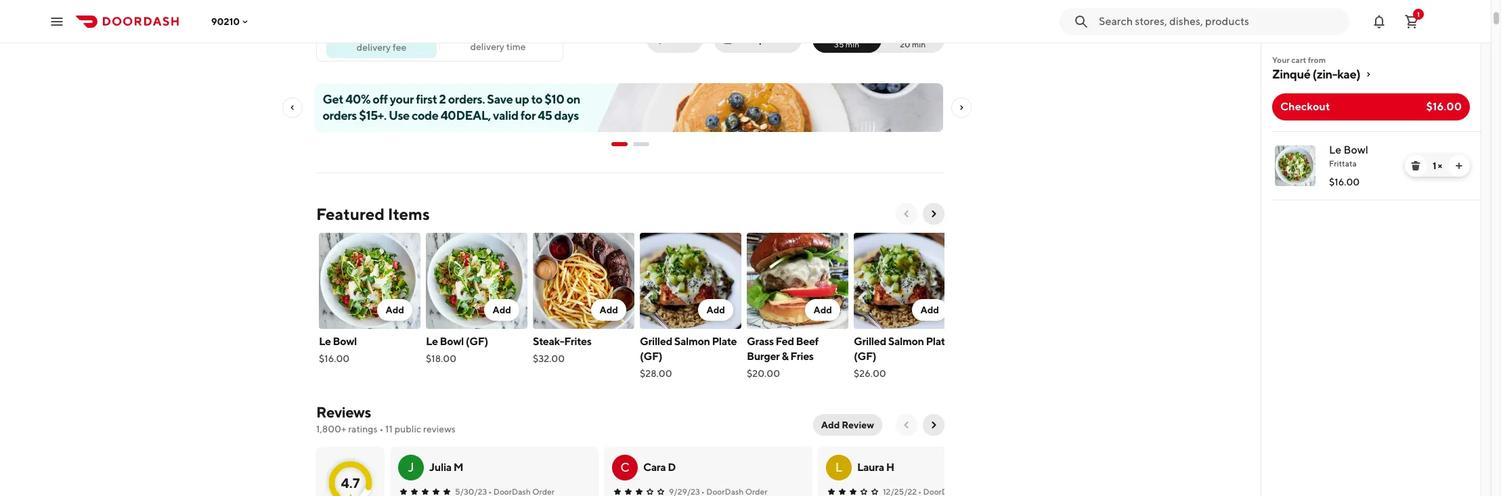 Task type: describe. For each thing, give the bounding box(es) containing it.
cart
[[1292, 55, 1307, 65]]

save button
[[647, 26, 703, 53]]

get 40% off your first 2 orders. save up to $10 on orders $15+.  use code 40deal, valid for 45 days
[[323, 92, 581, 123]]

save inside button
[[674, 34, 695, 45]]

group order
[[737, 34, 793, 45]]

laura
[[857, 461, 884, 474]]

l
[[836, 461, 843, 475]]

bowl for frittata
[[1344, 144, 1369, 156]]

salmon for grilled salmon plate (gf) $26.00
[[888, 335, 924, 348]]

grilled salmon plate (gf) image for grilled salmon plate (gf) $26.00
[[854, 233, 956, 329]]

orders
[[323, 108, 357, 123]]

featured items heading
[[316, 203, 430, 225]]

fries
[[790, 350, 814, 363]]

1 for 1 ×
[[1433, 161, 1437, 171]]

add review
[[821, 420, 874, 431]]

up
[[515, 92, 530, 106]]

ratings
[[348, 424, 378, 435]]

next image
[[928, 420, 939, 431]]

40deal,
[[441, 108, 491, 123]]

group
[[737, 34, 765, 45]]

beef
[[796, 335, 819, 348]]

days
[[555, 108, 579, 123]]

open menu image
[[49, 13, 65, 29]]

orders.
[[448, 92, 485, 106]]

cara
[[643, 461, 666, 474]]

$20.00
[[747, 368, 780, 379]]

steak frites image
[[533, 233, 635, 329]]

bowl for (gf)
[[440, 335, 464, 348]]

featured
[[316, 205, 385, 223]]

steak-frites $32.00
[[533, 335, 592, 364]]

reviews link
[[316, 404, 371, 421]]

previous button of carousel image
[[901, 209, 912, 219]]

zinqué (zin-kae)
[[1273, 67, 1361, 81]]

add for grilled salmon plate (gf) $28.00
[[707, 305, 725, 316]]

save inside get 40% off your first 2 orders. save up to $10 on orders $15+.  use code 40deal, valid for 45 days
[[488, 92, 513, 106]]

35 for 35 min
[[834, 39, 844, 49]]

get
[[323, 92, 344, 106]]

35 min radio
[[812, 26, 882, 53]]

remove item from cart image
[[1411, 161, 1422, 171]]

frittata
[[1329, 158, 1357, 169]]

checkout
[[1281, 100, 1330, 113]]

add review button
[[813, 414, 882, 436]]

grass fed beef burger & fries $20.00
[[747, 335, 819, 379]]

le bowl (gf) image
[[426, 233, 528, 329]]

delivery inside the "$0.00 delivery fee"
[[357, 42, 391, 52]]

(gf) inside le bowl (gf) $18.00
[[466, 335, 488, 348]]

time
[[506, 41, 526, 52]]

(gf) for grilled salmon plate (gf) $26.00
[[854, 350, 876, 363]]

$18.00
[[426, 354, 457, 364]]

add button for steak-frites $32.00
[[592, 299, 626, 321]]

le for frittata
[[1329, 144, 1342, 156]]

1 horizontal spatial le bowl image
[[1275, 146, 1316, 186]]

order methods option group
[[812, 26, 945, 53]]

julia
[[429, 461, 452, 474]]

julia m
[[429, 461, 463, 474]]

grilled salmon plate (gf) $26.00
[[854, 335, 951, 379]]

code
[[412, 108, 439, 123]]

40%
[[346, 92, 371, 106]]

1 button
[[1399, 8, 1426, 35]]

grilled for grilled salmon plate (gf) $28.00
[[640, 335, 672, 348]]

90210
[[211, 16, 240, 27]]

2 horizontal spatial $16.00
[[1427, 100, 1462, 113]]

$15+.
[[359, 108, 387, 123]]

35 min
[[834, 39, 860, 49]]

1 items, open order cart image
[[1404, 13, 1420, 29]]

off
[[373, 92, 388, 106]]

grilled for grilled salmon plate (gf) $26.00
[[854, 335, 886, 348]]

to
[[532, 92, 543, 106]]

$0.00
[[366, 28, 397, 41]]

add for steak-frites $32.00
[[600, 305, 618, 316]]

group order button
[[714, 26, 802, 53]]

$26.00
[[854, 368, 886, 379]]

first
[[416, 92, 437, 106]]

steak-
[[533, 335, 564, 348]]

featured items
[[316, 205, 430, 223]]

from
[[1308, 55, 1326, 65]]

min for 20 min
[[912, 39, 926, 49]]

notification bell image
[[1371, 13, 1388, 29]]

35 for 35 min delivery time
[[482, 28, 494, 41]]

(gf) for grilled salmon plate (gf) $28.00
[[640, 350, 662, 363]]

min for 35 min delivery time
[[496, 28, 514, 41]]

your cart from
[[1273, 55, 1326, 65]]

next button of carousel image
[[928, 209, 939, 219]]

review
[[842, 420, 874, 431]]

zinqué
[[1273, 67, 1311, 81]]

×
[[1438, 161, 1443, 171]]

plate for grilled salmon plate (gf) $26.00
[[926, 335, 951, 348]]

j
[[408, 461, 414, 475]]



Task type: locate. For each thing, give the bounding box(es) containing it.
0 horizontal spatial bowl
[[333, 335, 357, 348]]

min for 35 min
[[846, 39, 860, 49]]

add
[[386, 305, 404, 316], [493, 305, 511, 316], [600, 305, 618, 316], [707, 305, 725, 316], [814, 305, 832, 316], [921, 305, 939, 316], [821, 420, 840, 431]]

4.7
[[341, 475, 360, 491]]

1 plate from the left
[[712, 335, 737, 348]]

grilled inside grilled salmon plate (gf) $26.00
[[854, 335, 886, 348]]

save
[[674, 34, 695, 45], [488, 92, 513, 106]]

0 horizontal spatial grilled
[[640, 335, 672, 348]]

save up valid
[[488, 92, 513, 106]]

plate inside grilled salmon plate (gf) $28.00
[[712, 335, 737, 348]]

public
[[395, 424, 421, 435]]

reviews
[[423, 424, 456, 435]]

$16.00 inside le bowl $16.00
[[319, 354, 350, 364]]

1 for 1
[[1417, 10, 1420, 18]]

(gf) inside grilled salmon plate (gf) $26.00
[[854, 350, 876, 363]]

1 horizontal spatial 35
[[834, 39, 844, 49]]

h
[[886, 461, 894, 474]]

bowl inside le bowl frittata
[[1344, 144, 1369, 156]]

add button for grilled salmon plate (gf) $28.00
[[699, 299, 733, 321]]

35 inside 35 min delivery time
[[482, 28, 494, 41]]

(zin-
[[1313, 67, 1338, 81]]

1 delivery from the left
[[470, 41, 505, 52]]

1 horizontal spatial delivery
[[470, 41, 505, 52]]

bowl inside le bowl $16.00
[[333, 335, 357, 348]]

grass fed beef burger & fries image
[[747, 233, 849, 329]]

$16.00 up reviews at the left of the page
[[319, 354, 350, 364]]

35 inside option
[[834, 39, 844, 49]]

2 plate from the left
[[926, 335, 951, 348]]

add for grass fed beef burger & fries $20.00
[[814, 305, 832, 316]]

your
[[390, 92, 414, 106]]

add button
[[377, 299, 412, 321], [485, 299, 519, 321], [592, 299, 626, 321], [699, 299, 733, 321], [806, 299, 840, 321], [913, 299, 947, 321]]

for
[[521, 108, 536, 123]]

plate
[[712, 335, 737, 348], [926, 335, 951, 348]]

•
[[380, 424, 383, 435]]

le bowl (gf) $18.00
[[426, 335, 488, 364]]

0 horizontal spatial $16.00
[[319, 354, 350, 364]]

delivery inside 35 min delivery time
[[470, 41, 505, 52]]

fee
[[393, 42, 407, 52]]

bowl
[[1344, 144, 1369, 156], [333, 335, 357, 348], [440, 335, 464, 348]]

add for grilled salmon plate (gf) $26.00
[[921, 305, 939, 316]]

(gf)
[[466, 335, 488, 348], [640, 350, 662, 363], [854, 350, 876, 363]]

2 horizontal spatial (gf)
[[854, 350, 876, 363]]

select promotional banner element
[[612, 132, 649, 156]]

grilled
[[640, 335, 672, 348], [854, 335, 886, 348]]

add for le bowl (gf) $18.00
[[493, 305, 511, 316]]

20
[[900, 39, 911, 49]]

burger
[[747, 350, 780, 363]]

2 horizontal spatial min
[[912, 39, 926, 49]]

grass
[[747, 335, 774, 348]]

salmon inside grilled salmon plate (gf) $28.00
[[674, 335, 710, 348]]

on
[[567, 92, 581, 106]]

35 min delivery time
[[470, 28, 526, 52]]

laura h
[[857, 461, 894, 474]]

plate inside grilled salmon plate (gf) $26.00
[[926, 335, 951, 348]]

0 horizontal spatial grilled salmon plate (gf) image
[[640, 233, 742, 329]]

1 vertical spatial save
[[488, 92, 513, 106]]

1 vertical spatial 1
[[1433, 161, 1437, 171]]

le bowl image
[[1275, 146, 1316, 186], [319, 233, 421, 329]]

0 horizontal spatial le
[[319, 335, 331, 348]]

0 vertical spatial le bowl image
[[1275, 146, 1316, 186]]

m
[[454, 461, 463, 474]]

salmon for grilled salmon plate (gf) $28.00
[[674, 335, 710, 348]]

plate for grilled salmon plate (gf) $28.00
[[712, 335, 737, 348]]

Store search: begin typing to search for stores available on DoorDash text field
[[1099, 14, 1342, 29]]

le inside le bowl $16.00
[[319, 335, 331, 348]]

order
[[767, 34, 793, 45]]

min inside radio
[[912, 39, 926, 49]]

0 horizontal spatial save
[[488, 92, 513, 106]]

6 add button from the left
[[913, 299, 947, 321]]

add button for grass fed beef burger & fries $20.00
[[806, 299, 840, 321]]

bowl for $16.00
[[333, 335, 357, 348]]

(gf) down le bowl (gf) image
[[466, 335, 488, 348]]

(gf) up $28.00
[[640, 350, 662, 363]]

1 horizontal spatial bowl
[[440, 335, 464, 348]]

(gf) inside grilled salmon plate (gf) $28.00
[[640, 350, 662, 363]]

1 horizontal spatial grilled
[[854, 335, 886, 348]]

salmon
[[674, 335, 710, 348], [888, 335, 924, 348]]

le for le bowl (gf)
[[426, 335, 438, 348]]

reviews 1,800+ ratings • 11 public reviews
[[316, 404, 456, 435]]

1 right notification bell "icon"
[[1417, 10, 1420, 18]]

valid
[[493, 108, 519, 123]]

le bowl frittata
[[1329, 144, 1369, 169]]

delivery down "$0.00"
[[357, 42, 391, 52]]

&
[[782, 350, 789, 363]]

1 inside button
[[1417, 10, 1420, 18]]

reviews
[[316, 404, 371, 421]]

1 horizontal spatial le
[[426, 335, 438, 348]]

le inside le bowl (gf) $18.00
[[426, 335, 438, 348]]

fed
[[776, 335, 794, 348]]

items
[[388, 205, 430, 223]]

1 horizontal spatial $16.00
[[1329, 177, 1360, 188]]

1 horizontal spatial save
[[674, 34, 695, 45]]

zinqué (zin-kae) link
[[1273, 66, 1470, 83]]

grilled salmon plate (gf) image for grilled salmon plate (gf) $28.00
[[640, 233, 742, 329]]

0 horizontal spatial delivery
[[357, 42, 391, 52]]

add inside button
[[821, 420, 840, 431]]

35 left time on the top left of page
[[482, 28, 494, 41]]

$10
[[545, 92, 565, 106]]

cara d
[[643, 461, 676, 474]]

4 add button from the left
[[699, 299, 733, 321]]

add button for le bowl (gf) $18.00
[[485, 299, 519, 321]]

grilled salmon plate (gf) $28.00
[[640, 335, 737, 379]]

previous image
[[901, 420, 912, 431]]

le
[[1329, 144, 1342, 156], [319, 335, 331, 348], [426, 335, 438, 348]]

35 right order
[[834, 39, 844, 49]]

kae)
[[1338, 67, 1361, 81]]

$32.00
[[533, 354, 565, 364]]

1 horizontal spatial min
[[846, 39, 860, 49]]

1 left × on the top of the page
[[1433, 161, 1437, 171]]

2 horizontal spatial bowl
[[1344, 144, 1369, 156]]

le bowl image down featured items
[[319, 233, 421, 329]]

0 vertical spatial 1
[[1417, 10, 1420, 18]]

grilled salmon plate (gf) image
[[640, 233, 742, 329], [854, 233, 956, 329]]

1 horizontal spatial plate
[[926, 335, 951, 348]]

0 horizontal spatial 1
[[1417, 10, 1420, 18]]

0 horizontal spatial min
[[496, 28, 514, 41]]

1 salmon from the left
[[674, 335, 710, 348]]

2 add button from the left
[[485, 299, 519, 321]]

1 horizontal spatial 1
[[1433, 161, 1437, 171]]

le for le bowl
[[319, 335, 331, 348]]

use
[[389, 108, 410, 123]]

delivery
[[470, 41, 505, 52], [357, 42, 391, 52]]

your
[[1273, 55, 1290, 65]]

grilled inside grilled salmon plate (gf) $28.00
[[640, 335, 672, 348]]

frites
[[564, 335, 592, 348]]

0 horizontal spatial salmon
[[674, 335, 710, 348]]

1 horizontal spatial (gf)
[[640, 350, 662, 363]]

1 vertical spatial $16.00
[[1329, 177, 1360, 188]]

90210 button
[[211, 16, 251, 27]]

le bowl $16.00
[[319, 335, 357, 364]]

1 horizontal spatial salmon
[[888, 335, 924, 348]]

2 grilled salmon plate (gf) image from the left
[[854, 233, 956, 329]]

1,800+
[[316, 424, 346, 435]]

35
[[482, 28, 494, 41], [834, 39, 844, 49]]

0 vertical spatial $16.00
[[1427, 100, 1462, 113]]

$16.00 up × on the top of the page
[[1427, 100, 1462, 113]]

1 grilled from the left
[[640, 335, 672, 348]]

3 add button from the left
[[592, 299, 626, 321]]

0 horizontal spatial 35
[[482, 28, 494, 41]]

1 vertical spatial le bowl image
[[319, 233, 421, 329]]

d
[[668, 461, 676, 474]]

salmon inside grilled salmon plate (gf) $26.00
[[888, 335, 924, 348]]

min inside option
[[846, 39, 860, 49]]

add for le bowl $16.00
[[386, 305, 404, 316]]

add button for grilled salmon plate (gf) $26.00
[[913, 299, 947, 321]]

5 add button from the left
[[806, 299, 840, 321]]

0 horizontal spatial (gf)
[[466, 335, 488, 348]]

add button for le bowl $16.00
[[377, 299, 412, 321]]

2 delivery from the left
[[357, 42, 391, 52]]

45
[[538, 108, 553, 123]]

$16.00
[[1427, 100, 1462, 113], [1329, 177, 1360, 188], [319, 354, 350, 364]]

11
[[385, 424, 393, 435]]

c
[[620, 461, 630, 475]]

1 grilled salmon plate (gf) image from the left
[[640, 233, 742, 329]]

min
[[496, 28, 514, 41], [846, 39, 860, 49], [912, 39, 926, 49]]

$16.00 down frittata
[[1329, 177, 1360, 188]]

save left group
[[674, 34, 695, 45]]

min inside 35 min delivery time
[[496, 28, 514, 41]]

0 horizontal spatial le bowl image
[[319, 233, 421, 329]]

2 horizontal spatial le
[[1329, 144, 1342, 156]]

2 vertical spatial $16.00
[[319, 354, 350, 364]]

0 vertical spatial save
[[674, 34, 695, 45]]

(gf) up $26.00
[[854, 350, 876, 363]]

delivery left time on the top left of page
[[470, 41, 505, 52]]

20 min radio
[[873, 26, 945, 53]]

1 add button from the left
[[377, 299, 412, 321]]

$0.00 delivery fee
[[357, 28, 407, 52]]

2
[[440, 92, 446, 106]]

20 min
[[900, 39, 926, 49]]

1 horizontal spatial grilled salmon plate (gf) image
[[854, 233, 956, 329]]

1
[[1417, 10, 1420, 18], [1433, 161, 1437, 171]]

le inside le bowl frittata
[[1329, 144, 1342, 156]]

le bowl image left frittata
[[1275, 146, 1316, 186]]

bowl inside le bowl (gf) $18.00
[[440, 335, 464, 348]]

add one to cart image
[[1454, 161, 1465, 171]]

0 horizontal spatial plate
[[712, 335, 737, 348]]

$28.00
[[640, 368, 672, 379]]

2 grilled from the left
[[854, 335, 886, 348]]

2 salmon from the left
[[888, 335, 924, 348]]

grilled up $26.00
[[854, 335, 886, 348]]

1 ×
[[1433, 161, 1443, 171]]

grilled up $28.00
[[640, 335, 672, 348]]



Task type: vqa. For each thing, say whether or not it's contained in the screenshot.
Grilled Salmon Plate (GF) $28.00 "Add" button
yes



